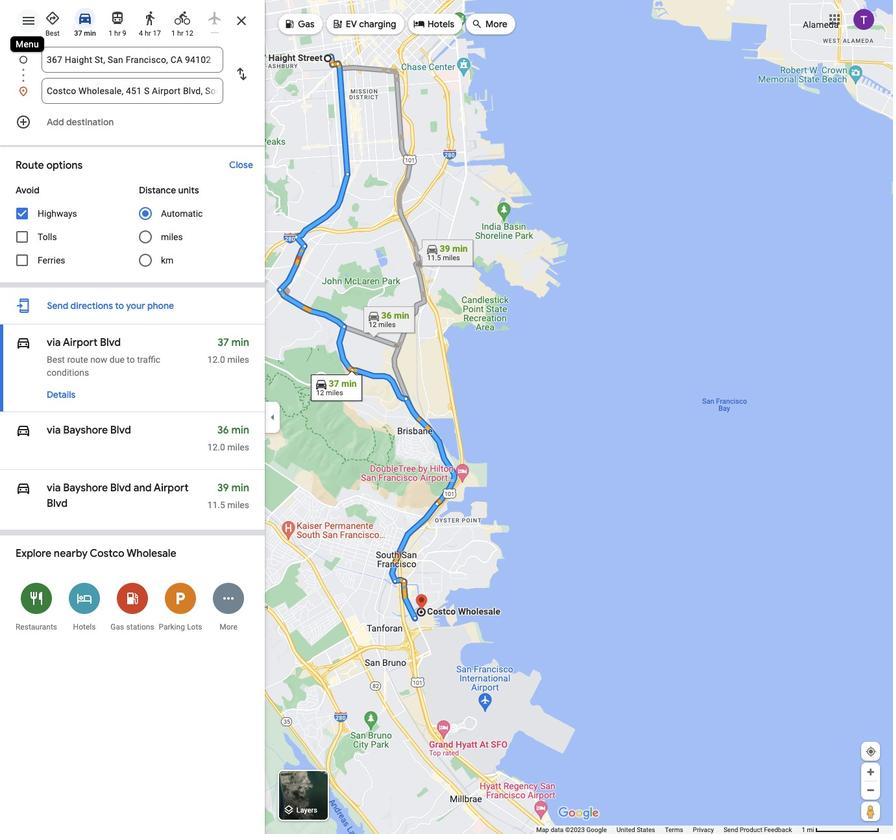 Task type: locate. For each thing, give the bounding box(es) containing it.
0 horizontal spatial hotels
[[73, 623, 96, 632]]

via for bayshore
[[47, 424, 61, 437]]

1 vertical spatial via
[[47, 424, 61, 437]]

0 vertical spatial via
[[47, 336, 61, 349]]

36
[[217, 424, 229, 437]]

footer containing map data ©2023 google
[[537, 826, 802, 834]]

list item down starting point 367 haight st, san francisco, ca 94102 field
[[0, 78, 265, 104]]

0 vertical spatial to
[[115, 300, 124, 312]]

12.0 for 36 min
[[208, 442, 225, 453]]

Starting point 367 Haight St, San Francisco, CA 94102 field
[[47, 52, 218, 68]]

1 left 9
[[109, 29, 113, 38]]

hotels button
[[60, 575, 108, 639]]

4 hr 17 radio
[[136, 5, 164, 38]]

1 12.0 from the top
[[208, 355, 225, 365]]

0 horizontal spatial gas
[[111, 623, 124, 632]]

hotels
[[428, 18, 455, 30], [73, 623, 96, 632]]

2 12.0 from the top
[[208, 442, 225, 453]]

feedback
[[764, 827, 792, 834]]

1 horizontal spatial to
[[127, 355, 135, 365]]

best inside radio
[[45, 29, 60, 38]]

traffic
[[137, 355, 161, 365]]

to
[[115, 300, 124, 312], [127, 355, 135, 365]]

google maps element
[[0, 0, 894, 834]]

send left product
[[724, 827, 739, 834]]

send product feedback
[[724, 827, 792, 834]]

parking lots
[[159, 623, 202, 632]]

2 vertical spatial 
[[16, 479, 31, 497]]

0 horizontal spatial hr
[[114, 29, 121, 38]]

 for airport blvd
[[16, 334, 31, 352]]

none field inside "list item"
[[47, 47, 218, 73]]

mi
[[807, 827, 815, 834]]

add
[[47, 116, 64, 128]]

airport up route
[[63, 336, 98, 349]]

2 list item from the top
[[0, 78, 265, 104]]

2 vertical spatial via
[[47, 482, 63, 495]]

none field down starting point 367 haight st, san francisco, ca 94102 field
[[47, 78, 218, 104]]

1 vertical spatial airport
[[154, 482, 189, 495]]

1 for 1 mi
[[802, 827, 806, 834]]

more right lots
[[220, 623, 238, 632]]

none field destination costco wholesale, 451 s airport blvd, south san francisco, ca 94080
[[47, 78, 218, 104]]

list item
[[0, 47, 265, 88], [0, 78, 265, 104]]

reverse starting point and destination image
[[234, 66, 249, 82]]

1 vertical spatial hotels
[[73, 623, 96, 632]]

hotels inside button
[[73, 623, 96, 632]]

1 horizontal spatial 37
[[218, 336, 229, 349]]

0 horizontal spatial airport
[[63, 336, 98, 349]]

driving image inside the 37 min option
[[77, 10, 93, 26]]

0 vertical spatial more
[[486, 18, 508, 30]]

0 vertical spatial best
[[45, 29, 60, 38]]

1 left 12
[[172, 29, 176, 38]]

1  from the top
[[16, 334, 31, 352]]

list inside google maps element
[[0, 47, 265, 104]]

0 vertical spatial 37
[[74, 29, 82, 38]]

best travel modes image
[[45, 10, 60, 26]]

0 horizontal spatial to
[[115, 300, 124, 312]]

1
[[109, 29, 113, 38], [172, 29, 176, 38], [802, 827, 806, 834]]

0 vertical spatial hotels
[[428, 18, 455, 30]]

3  from the top
[[16, 479, 31, 497]]

1 none field from the top
[[47, 47, 218, 73]]

driving image for bayshore blvd and airport blvd
[[16, 479, 31, 497]]

more
[[486, 18, 508, 30], [220, 623, 238, 632]]

send for send directions to your phone
[[47, 300, 68, 312]]

best
[[45, 29, 60, 38], [47, 355, 65, 365]]

1 vertical spatial gas
[[111, 623, 124, 632]]

automatic
[[161, 208, 203, 219]]

hotels right the 
[[428, 18, 455, 30]]

39 min 11.5 miles
[[208, 482, 249, 510]]

gas stations button
[[108, 575, 157, 639]]

1 via from the top
[[47, 336, 61, 349]]

more inside  more
[[486, 18, 508, 30]]

1 vertical spatial 37
[[218, 336, 229, 349]]

none field for second "list item" from the top of the google maps element
[[47, 78, 218, 104]]

zoom in image
[[866, 768, 876, 777]]

none field for first "list item" from the top
[[47, 47, 218, 73]]

0 horizontal spatial 37
[[74, 29, 82, 38]]

terms button
[[665, 826, 684, 834]]

united states button
[[617, 826, 656, 834]]

12.0
[[208, 355, 225, 365], [208, 442, 225, 453]]

directions main content
[[0, 0, 265, 834]]

37 for 37 min
[[74, 29, 82, 38]]

add destination button
[[0, 109, 265, 135]]

1 inside "1 hr 9" option
[[109, 29, 113, 38]]

min inside 37 min 12.0 miles
[[231, 336, 249, 349]]

bayshore
[[63, 424, 108, 437], [63, 482, 108, 495]]

ferries
[[38, 255, 65, 266]]

driving image for bayshore blvd
[[16, 421, 31, 440]]

0 vertical spatial none field
[[47, 47, 218, 73]]

1 horizontal spatial airport
[[154, 482, 189, 495]]

0 vertical spatial 12.0
[[208, 355, 225, 365]]

0 vertical spatial airport
[[63, 336, 98, 349]]

37
[[74, 29, 82, 38], [218, 336, 229, 349]]

hr
[[114, 29, 121, 38], [145, 29, 151, 38], [177, 29, 184, 38]]

map data ©2023 google
[[537, 827, 607, 834]]

distance units option group
[[139, 179, 249, 273]]

12.0 inside 36 min 12.0 miles
[[208, 442, 225, 453]]

data
[[551, 827, 564, 834]]

2  from the top
[[16, 421, 31, 440]]

0 vertical spatial 
[[16, 334, 31, 352]]

4
[[139, 29, 143, 38]]

to inside via airport blvd best route now due to traffic conditions
[[127, 355, 135, 365]]

walking image
[[142, 10, 158, 26]]

3 hr from the left
[[177, 29, 184, 38]]

2 via from the top
[[47, 424, 61, 437]]

37 for 37 min 12.0 miles
[[218, 336, 229, 349]]

miles for 39
[[227, 500, 249, 510]]

best up conditions
[[47, 355, 65, 365]]

miles inside 36 min 12.0 miles
[[227, 442, 249, 453]]

2 bayshore from the top
[[63, 482, 108, 495]]

miles inside 37 min 12.0 miles
[[227, 355, 249, 365]]

transit image
[[110, 10, 125, 26]]

2 horizontal spatial 1
[[802, 827, 806, 834]]

37 inside option
[[74, 29, 82, 38]]

bayshore inside bayshore blvd and airport blvd
[[63, 482, 108, 495]]

2 hr from the left
[[145, 29, 151, 38]]

2 none field from the top
[[47, 78, 218, 104]]

 for bayshore blvd and airport blvd
[[16, 479, 31, 497]]

1 horizontal spatial hr
[[145, 29, 151, 38]]

now
[[90, 355, 107, 365]]

hotels left gas stations
[[73, 623, 96, 632]]

hr inside radio
[[177, 29, 184, 38]]

charging
[[359, 18, 397, 30]]

product
[[740, 827, 763, 834]]

hotels inside  hotels
[[428, 18, 455, 30]]

send product feedback button
[[724, 826, 792, 834]]

2 horizontal spatial hr
[[177, 29, 184, 38]]

highways
[[38, 208, 77, 219]]

min
[[84, 29, 96, 38], [231, 336, 249, 349], [231, 424, 249, 437], [231, 482, 249, 495]]

hr for 9
[[114, 29, 121, 38]]

google
[[587, 827, 607, 834]]

1 inside 1 hr 12 radio
[[172, 29, 176, 38]]

gas right 
[[298, 18, 315, 30]]

terms
[[665, 827, 684, 834]]

route options
[[16, 159, 83, 172]]

None radio
[[201, 5, 229, 33]]

to left your
[[115, 300, 124, 312]]

best down best travel modes image
[[45, 29, 60, 38]]

1 hr 12 radio
[[169, 5, 196, 38]]

1 vertical spatial best
[[47, 355, 65, 365]]

37 inside 37 min 12.0 miles
[[218, 336, 229, 349]]

1 vertical spatial send
[[724, 827, 739, 834]]

bayshore down the details
[[63, 424, 108, 437]]

options
[[46, 159, 83, 172]]

1 vertical spatial bayshore
[[63, 482, 108, 495]]

0 horizontal spatial send
[[47, 300, 68, 312]]

more button
[[205, 575, 253, 639]]

directions
[[71, 300, 113, 312]]

©2023
[[565, 827, 585, 834]]

0 horizontal spatial 1
[[109, 29, 113, 38]]

min inside 36 min 12.0 miles
[[231, 424, 249, 437]]

1 for 1 hr 12
[[172, 29, 176, 38]]

send inside button
[[47, 300, 68, 312]]

1 horizontal spatial gas
[[298, 18, 315, 30]]

0 horizontal spatial more
[[220, 623, 238, 632]]

0 vertical spatial bayshore
[[63, 424, 108, 437]]

km
[[161, 255, 174, 266]]

1 left mi
[[802, 827, 806, 834]]

miles inside 39 min 11.5 miles
[[227, 500, 249, 510]]

wholesale
[[127, 547, 176, 560]]

0 vertical spatial send
[[47, 300, 68, 312]]

1 bayshore from the top
[[63, 424, 108, 437]]

airport right and
[[154, 482, 189, 495]]

send
[[47, 300, 68, 312], [724, 827, 739, 834]]

map
[[537, 827, 549, 834]]

gas inside button
[[111, 623, 124, 632]]

bayshore left and
[[63, 482, 108, 495]]

send directions to your phone button
[[41, 293, 181, 319]]

close
[[229, 159, 253, 171]]

0 vertical spatial gas
[[298, 18, 315, 30]]

1 horizontal spatial more
[[486, 18, 508, 30]]

1 horizontal spatial hotels
[[428, 18, 455, 30]]

driving image
[[77, 10, 93, 26], [16, 334, 31, 352], [16, 421, 31, 440], [16, 479, 31, 497]]

None field
[[47, 47, 218, 73], [47, 78, 218, 104]]

blvd
[[100, 336, 121, 349], [110, 424, 131, 437], [110, 482, 131, 495], [47, 497, 68, 510]]

via
[[47, 336, 61, 349], [47, 424, 61, 437], [47, 482, 63, 495]]

list item down 9
[[0, 47, 265, 88]]

1 hr 9 radio
[[104, 5, 131, 38]]

1 mi button
[[802, 827, 880, 834]]

hr right 4
[[145, 29, 151, 38]]

google account: tyler black  
(blacklashes1000@gmail.com) image
[[854, 9, 875, 30]]

1 horizontal spatial send
[[724, 827, 739, 834]]

1 vertical spatial 12.0
[[208, 442, 225, 453]]

united states
[[617, 827, 656, 834]]

12.0 inside 37 min 12.0 miles
[[208, 355, 225, 365]]

parking lots button
[[157, 575, 205, 639]]

1 horizontal spatial 1
[[172, 29, 176, 38]]

1 vertical spatial none field
[[47, 78, 218, 104]]


[[413, 17, 425, 31]]

details
[[47, 389, 76, 401]]

gas left the 'stations'
[[111, 623, 124, 632]]

airport
[[63, 336, 98, 349], [154, 482, 189, 495]]

none field down 9
[[47, 47, 218, 73]]


[[284, 17, 295, 31]]

hr for 17
[[145, 29, 151, 38]]

hr for 12
[[177, 29, 184, 38]]

close directions image
[[234, 13, 249, 29]]

to right due
[[127, 355, 135, 365]]

miles for 36
[[227, 442, 249, 453]]

gas
[[298, 18, 315, 30], [111, 623, 124, 632]]

footer inside google maps element
[[537, 826, 802, 834]]

1 vertical spatial to
[[127, 355, 135, 365]]

hr left 12
[[177, 29, 184, 38]]

1 hr from the left
[[114, 29, 121, 38]]

1 vertical spatial 
[[16, 421, 31, 440]]


[[332, 17, 343, 31]]

1 vertical spatial more
[[220, 623, 238, 632]]

min inside 39 min 11.5 miles
[[231, 482, 249, 495]]

send inside button
[[724, 827, 739, 834]]

list
[[0, 47, 265, 104]]

more right  on the top right of the page
[[486, 18, 508, 30]]

gas stations
[[111, 623, 154, 632]]

send left "directions"
[[47, 300, 68, 312]]

footer
[[537, 826, 802, 834]]

best inside via airport blvd best route now due to traffic conditions
[[47, 355, 65, 365]]

39
[[217, 482, 229, 495]]

hr left 9
[[114, 29, 121, 38]]

via inside via airport blvd best route now due to traffic conditions
[[47, 336, 61, 349]]



Task type: describe. For each thing, give the bounding box(es) containing it.
route
[[67, 355, 88, 365]]

36 min 12.0 miles
[[208, 424, 249, 453]]

to inside send directions to your phone button
[[115, 300, 124, 312]]

1 for 1 hr 9
[[109, 29, 113, 38]]

restaurants
[[16, 623, 57, 632]]

9
[[122, 29, 127, 38]]

37 min radio
[[71, 5, 99, 38]]

 more
[[472, 17, 508, 31]]

states
[[637, 827, 656, 834]]

 hotels
[[413, 17, 455, 31]]

route
[[16, 159, 44, 172]]

send for send product feedback
[[724, 827, 739, 834]]

 for bayshore blvd
[[16, 421, 31, 440]]

1 list item from the top
[[0, 47, 265, 88]]

via bayshore blvd
[[47, 424, 131, 437]]

explore
[[16, 547, 51, 560]]

37 min 12.0 miles
[[208, 336, 249, 365]]

flights image
[[207, 10, 223, 26]]

via airport blvd best route now due to traffic conditions
[[47, 336, 161, 378]]

cycling image
[[175, 10, 190, 26]]


[[472, 17, 483, 31]]

collapse side panel image
[[266, 410, 280, 424]]

17
[[153, 29, 161, 38]]

units
[[178, 184, 199, 196]]

restaurants button
[[12, 575, 60, 639]]

privacy button
[[693, 826, 714, 834]]

none field starting point 367 haight st, san francisco, ca 94102
[[47, 47, 218, 73]]

add destination
[[47, 116, 114, 128]]

blvd inside via airport blvd best route now due to traffic conditions
[[100, 336, 121, 349]]

distance
[[139, 184, 176, 196]]

united
[[617, 827, 636, 834]]

avoid
[[16, 184, 40, 196]]

1 mi
[[802, 827, 815, 834]]

airport inside via airport blvd best route now due to traffic conditions
[[63, 336, 98, 349]]

more inside button
[[220, 623, 238, 632]]

and
[[134, 482, 152, 495]]

3 via from the top
[[47, 482, 63, 495]]

conditions
[[47, 368, 89, 378]]

zoom out image
[[866, 786, 876, 796]]

tolls
[[38, 232, 57, 242]]

avoid highways
[[16, 184, 77, 219]]

driving image for airport blvd
[[16, 334, 31, 352]]

min for bayshore blvd
[[231, 424, 249, 437]]

distance units
[[139, 184, 199, 196]]

destination
[[66, 116, 114, 128]]

nearby
[[54, 547, 88, 560]]

show street view coverage image
[[862, 802, 881, 822]]

bayshore blvd and airport blvd
[[47, 482, 189, 510]]

 gas
[[284, 17, 315, 31]]

1 hr 9
[[109, 29, 127, 38]]

miles inside distance units option group
[[161, 232, 183, 242]]

12
[[185, 29, 193, 38]]

airport inside bayshore blvd and airport blvd
[[154, 482, 189, 495]]

privacy
[[693, 827, 714, 834]]

miles for 37
[[227, 355, 249, 365]]

1 hr 12
[[172, 29, 193, 38]]

min inside option
[[84, 29, 96, 38]]

min for bayshore blvd and airport blvd
[[231, 482, 249, 495]]

4 hr 17
[[139, 29, 161, 38]]

Destination Costco Wholesale, 451 S Airport Blvd, South San Francisco, CA 94080 field
[[47, 83, 218, 99]]

11.5
[[208, 500, 225, 510]]

Best radio
[[39, 5, 66, 38]]

your
[[126, 300, 145, 312]]

min for airport blvd
[[231, 336, 249, 349]]

phone
[[147, 300, 174, 312]]

ev
[[346, 18, 357, 30]]

gas inside  gas
[[298, 18, 315, 30]]

costco
[[90, 547, 125, 560]]

show your location image
[[866, 746, 877, 758]]

close button
[[223, 153, 260, 177]]

via for airport
[[47, 336, 61, 349]]

details button
[[40, 383, 82, 407]]

 ev charging
[[332, 17, 397, 31]]

lots
[[187, 623, 202, 632]]

send directions to your phone
[[47, 300, 174, 312]]

parking
[[159, 623, 185, 632]]

due
[[110, 355, 125, 365]]

37 min
[[74, 29, 96, 38]]

stations
[[126, 623, 154, 632]]

layers
[[297, 807, 318, 815]]

12.0 for 37 min
[[208, 355, 225, 365]]

explore nearby costco wholesale
[[16, 547, 176, 560]]



Task type: vqa. For each thing, say whether or not it's contained in the screenshot.
"$1,611 Lowest total price"
no



